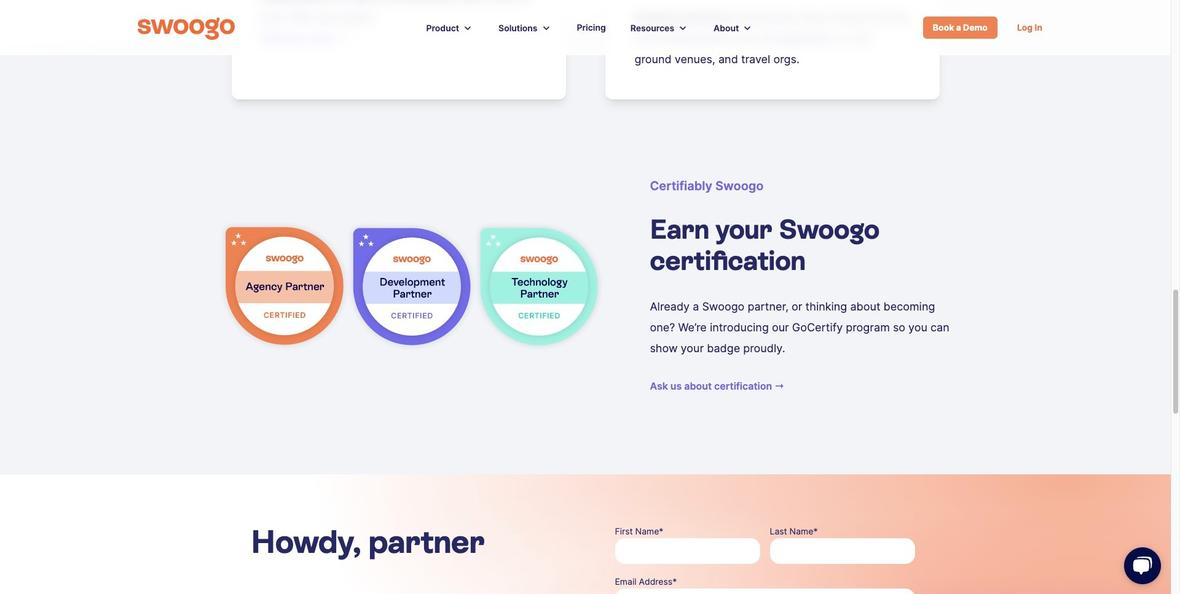 Task type: locate. For each thing, give the bounding box(es) containing it.
None text field
[[615, 539, 760, 565], [770, 539, 915, 565], [615, 539, 760, 565], [770, 539, 915, 565]]

swoogo image
[[138, 18, 235, 40]]

dialog
[[0, 0, 1180, 595]]



Task type: describe. For each thing, give the bounding box(es) containing it.
chat widget region
[[1109, 536, 1171, 595]]

Work email address email field
[[615, 590, 915, 595]]



Task type: vqa. For each thing, say whether or not it's contained in the screenshot.
Chat Widget region
yes



